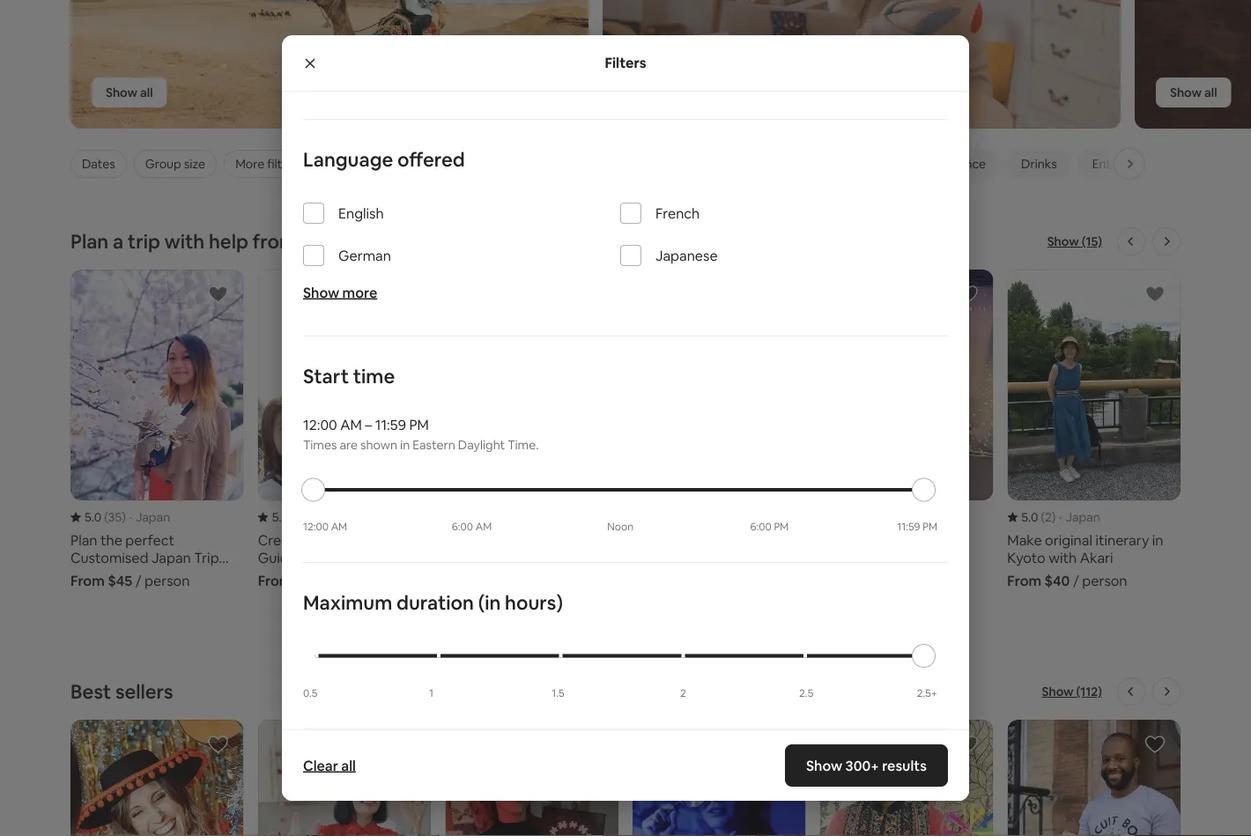 Task type: vqa. For each thing, say whether or not it's contained in the screenshot.
0.5
yes



Task type: locate. For each thing, give the bounding box(es) containing it.
2 / from the left
[[1073, 572, 1079, 590]]

/
[[135, 572, 141, 590], [1073, 572, 1079, 590]]

5.0 inside plan the perfect customised japan trip with local expert group
[[85, 509, 101, 525]]

) up the $45
[[122, 509, 126, 525]]

save this experience image
[[208, 284, 229, 305], [208, 734, 229, 755], [770, 734, 791, 755], [1144, 734, 1166, 755]]

· japan for from $45
[[129, 509, 170, 525]]

· japan inside make original itinerary in kyoto with akari group
[[1059, 509, 1100, 525]]

plan
[[70, 229, 109, 254]]

3 · from the left
[[1059, 509, 1062, 525]]

·
[[129, 509, 132, 525], [313, 509, 316, 525], [1059, 509, 1062, 525]]

5.0 up from $40 / person
[[1021, 509, 1038, 525]]

person right the $45
[[144, 572, 190, 590]]

1 horizontal spatial from
[[258, 572, 292, 590]]

) down daylight
[[490, 509, 494, 525]]

5.0
[[85, 509, 101, 525], [272, 509, 289, 525], [459, 509, 476, 525], [1021, 509, 1038, 525]]

· right the 5.0 ( 2 )
[[1059, 509, 1062, 525]]

1 horizontal spatial ·
[[313, 509, 316, 525]]

1 horizontal spatial · japan
[[313, 509, 354, 525]]

from inside make original itinerary in kyoto with akari group
[[1007, 572, 1042, 590]]

12:00 up $6
[[303, 520, 329, 534]]

(
[[104, 509, 108, 525], [479, 509, 483, 525], [1041, 509, 1045, 525]]

person
[[144, 572, 190, 590], [1082, 572, 1127, 590]]

2 ) from the left
[[306, 509, 310, 525]]

1 6:00 from the left
[[452, 520, 473, 534]]

start time
[[303, 364, 395, 389]]

5.0 for 5.0 ( 35 )
[[85, 509, 101, 525]]

from left the $45
[[70, 572, 105, 590]]

1 · from the left
[[129, 509, 132, 525]]

am left –
[[340, 416, 362, 434]]

( up $40
[[1041, 509, 1045, 525]]

all
[[140, 85, 153, 100], [672, 85, 685, 100], [1204, 85, 1217, 100], [341, 756, 356, 774]]

show all link
[[92, 78, 167, 107], [624, 78, 699, 107], [1156, 78, 1231, 107]]

· japan right 11
[[313, 509, 354, 525]]

1 vertical spatial 2
[[680, 686, 686, 700]]

) inside plan the perfect customised japan trip with local expert group
[[122, 509, 126, 525]]

show more button
[[303, 284, 377, 302]]

1 horizontal spatial 11:59
[[897, 520, 920, 534]]

0 horizontal spatial pm
[[409, 416, 429, 434]]

2 horizontal spatial from
[[1007, 572, 1042, 590]]

person right $40
[[1082, 572, 1127, 590]]

from inside create a customized guide book of tokyo with a local guide group
[[258, 572, 292, 590]]

3 5.0 from the left
[[459, 509, 476, 525]]

person inside plan the perfect customised japan trip with local expert group
[[144, 572, 190, 590]]

design a perfect tokyo trip with a tokyo expert group
[[633, 270, 806, 590]]

plan a dream japan vacation group
[[820, 270, 993, 590]]

3 from from the left
[[1007, 572, 1042, 590]]

from left $40
[[1007, 572, 1042, 590]]

duration
[[396, 590, 474, 615]]

2 horizontal spatial show all
[[1170, 85, 1217, 100]]

save this experience image for plan a dream japan vacation "group"
[[957, 284, 978, 305]]

sellers
[[115, 679, 173, 704]]

4 japan from the left
[[1066, 509, 1100, 525]]

· inside make original itinerary in kyoto with akari group
[[1059, 509, 1062, 525]]

from for from $40 / person
[[1007, 572, 1042, 590]]

all inside button
[[341, 756, 356, 774]]

1 vertical spatial 11:59
[[897, 520, 920, 534]]

2 show all from the left
[[638, 85, 685, 100]]

1 horizontal spatial /
[[1073, 572, 1079, 590]]

more filters
[[235, 156, 299, 172]]

0 horizontal spatial /
[[135, 572, 141, 590]]

2 horizontal spatial ·
[[1059, 509, 1062, 525]]

/ inside plan the perfect customised japan trip with local expert group
[[135, 572, 141, 590]]

rating 5.0 out of 5; 2 reviews image
[[633, 509, 681, 525], [1007, 509, 1056, 525]]

all for third show all link from right
[[140, 85, 153, 100]]

pm for 11:59 pm
[[923, 520, 937, 534]]

save this experience image inside plan the perfect customised japan trip with local expert group
[[208, 284, 229, 305]]

0 horizontal spatial 11:59
[[375, 416, 406, 434]]

0 horizontal spatial · japan
[[129, 509, 170, 525]]

· right 35
[[129, 509, 132, 525]]

2 from from the left
[[258, 572, 292, 590]]

group
[[303, 0, 948, 120]]

french
[[655, 204, 700, 222]]

12:00
[[303, 416, 337, 434], [303, 520, 329, 534]]

more filters button
[[224, 150, 311, 178]]

times
[[303, 437, 337, 453]]

6:00 for 6:00 pm
[[750, 520, 772, 534]]

1 horizontal spatial person
[[1082, 572, 1127, 590]]

from $45 / person
[[70, 572, 190, 590]]

2
[[1045, 509, 1052, 525], [680, 686, 686, 700]]

show (112)
[[1042, 684, 1102, 700]]

drinks element
[[1021, 156, 1057, 172]]

save this experience image for make original itinerary in kyoto with akari group
[[1144, 284, 1166, 305]]

2.5
[[799, 686, 813, 700]]

/ inside make original itinerary in kyoto with akari group
[[1073, 572, 1079, 590]]

1 horizontal spatial show all link
[[624, 78, 699, 107]]

· japan
[[129, 509, 170, 525], [313, 509, 354, 525], [1059, 509, 1100, 525]]

3 ( from the left
[[1041, 509, 1045, 525]]

12:00 inside the 12:00 am – 11:59 pm times are shown in eastern daylight time.
[[303, 416, 337, 434]]

· for from $40
[[1059, 509, 1062, 525]]

12:00 up the times
[[303, 416, 337, 434]]

all for second show all link from right
[[672, 85, 685, 100]]

rating 5.0 out of 5; 11 reviews image
[[258, 509, 310, 525]]

2 12:00 from the top
[[303, 520, 329, 534]]

1 show all from the left
[[106, 85, 153, 100]]

5.0 inside create a customized guide book of tokyo with a local guide group
[[272, 509, 289, 525]]

1 horizontal spatial rating 5.0 out of 5; 2 reviews image
[[1007, 509, 1056, 525]]

person inside make original itinerary in kyoto with akari group
[[1082, 572, 1127, 590]]

japan
[[136, 509, 170, 525], [320, 509, 354, 525], [878, 509, 913, 525], [1066, 509, 1100, 525]]

3 japan from the left
[[878, 509, 913, 525]]

2.5+
[[917, 686, 937, 700]]

( inside plan a tour not crowed but cool sites in tokyo local group
[[479, 509, 483, 525]]

0 horizontal spatial from
[[70, 572, 105, 590]]

2 5.0 from the left
[[272, 509, 289, 525]]

) inside make original itinerary in kyoto with akari group
[[1052, 509, 1056, 525]]

language
[[303, 147, 393, 172]]

plan the perfect customised japan trip with local expert group
[[70, 270, 244, 590]]

1 5.0 from the left
[[85, 509, 101, 525]]

· japan right the 5.0 ( 2 )
[[1059, 509, 1100, 525]]

1 / from the left
[[135, 572, 141, 590]]

entertainment button
[[1078, 149, 1188, 179]]

/ right $40
[[1073, 572, 1079, 590]]

· japan for from $40
[[1059, 509, 1100, 525]]

6:00 am
[[452, 520, 492, 534]]

1.5
[[552, 686, 564, 700]]

2 · from the left
[[313, 509, 316, 525]]

1 12:00 from the top
[[303, 416, 337, 434]]

0 vertical spatial 12:00
[[303, 416, 337, 434]]

1 horizontal spatial pm
[[774, 520, 789, 534]]

) for 5.0 ( 3 )
[[490, 509, 494, 525]]

5.0 for 5.0 11 )
[[272, 509, 289, 525]]

1 horizontal spatial 2
[[1045, 509, 1052, 525]]

· inside plan the perfect customised japan trip with local expert group
[[129, 509, 132, 525]]

3 · japan from the left
[[1059, 509, 1100, 525]]

am
[[340, 416, 362, 434], [331, 520, 347, 534], [475, 520, 492, 534]]

5.0 inside make original itinerary in kyoto with akari group
[[1021, 509, 1038, 525]]

35
[[108, 509, 122, 525]]

5.0 left 35
[[85, 509, 101, 525]]

2 horizontal spatial pm
[[923, 520, 937, 534]]

( inside plan the perfect customised japan trip with local expert group
[[104, 509, 108, 525]]

0 vertical spatial 11:59
[[375, 416, 406, 434]]

5.0 for 5.0 ( 3 )
[[459, 509, 476, 525]]

3 ) from the left
[[490, 509, 494, 525]]

· japan inside plan the perfect customised japan trip with local expert group
[[129, 509, 170, 525]]

am inside the 12:00 am – 11:59 pm times are shown in eastern daylight time.
[[340, 416, 362, 434]]

around
[[405, 229, 470, 254]]

1 ) from the left
[[122, 509, 126, 525]]

show for third show all link from right
[[106, 85, 137, 100]]

hosts
[[348, 229, 401, 254]]

2 person from the left
[[1082, 572, 1127, 590]]

) up $40
[[1052, 509, 1056, 525]]

from left $6
[[258, 572, 292, 590]]

( down daylight
[[479, 509, 483, 525]]

)
[[122, 509, 126, 525], [306, 509, 310, 525], [490, 509, 494, 525], [1052, 509, 1056, 525]]

show all
[[106, 85, 153, 100], [638, 85, 685, 100], [1170, 85, 1217, 100]]

/ for from $40
[[1073, 572, 1079, 590]]

pm
[[409, 416, 429, 434], [774, 520, 789, 534], [923, 520, 937, 534]]

) inside plan a tour not crowed but cool sites in tokyo local group
[[490, 509, 494, 525]]

2 japan from the left
[[320, 509, 354, 525]]

rating 5.0 out of 5; 35 reviews image
[[70, 509, 126, 525]]

1 horizontal spatial 6:00
[[750, 520, 772, 534]]

2 6:00 from the left
[[750, 520, 772, 534]]

0 horizontal spatial 6:00
[[452, 520, 473, 534]]

6:00
[[452, 520, 473, 534], [750, 520, 772, 534]]

save this experience image
[[957, 284, 978, 305], [1144, 284, 1166, 305], [957, 734, 978, 755]]

2 show all link from the left
[[624, 78, 699, 107]]

show for second show all link from right
[[638, 85, 670, 100]]

entertainment element
[[1092, 156, 1174, 172]]

show
[[106, 85, 137, 100], [638, 85, 670, 100], [1170, 85, 1202, 100], [1047, 233, 1079, 249], [303, 284, 339, 302], [1042, 684, 1074, 700], [806, 756, 843, 774]]

japan inside "group"
[[878, 509, 913, 525]]

4 ) from the left
[[1052, 509, 1056, 525]]

2 · japan from the left
[[313, 509, 354, 525]]

1 ( from the left
[[104, 509, 108, 525]]

12:00 am – 11:59 pm times are shown in eastern daylight time.
[[303, 416, 539, 453]]

0 horizontal spatial (
[[104, 509, 108, 525]]

best sellers
[[70, 679, 173, 704]]

0 horizontal spatial 2
[[680, 686, 686, 700]]

are
[[340, 437, 358, 453]]

rating 5.0 out of 5; 3 reviews image
[[445, 509, 494, 525]]

results
[[882, 756, 927, 774]]

show all for third show all link from right
[[106, 85, 153, 100]]

(15)
[[1082, 233, 1102, 249]]

1 japan from the left
[[136, 509, 170, 525]]

2 ( from the left
[[479, 509, 483, 525]]

· japan inside create a customized guide book of tokyo with a local guide group
[[313, 509, 354, 525]]

japan inside group
[[136, 509, 170, 525]]

0 horizontal spatial show all link
[[92, 78, 167, 107]]

( for from $45
[[104, 509, 108, 525]]

2 horizontal spatial show all link
[[1156, 78, 1231, 107]]

1 person from the left
[[144, 572, 190, 590]]

2 horizontal spatial · japan
[[1059, 509, 1100, 525]]

more filters dialog
[[282, 0, 969, 801]]

rating 5.0 out of 5; 2 reviews image containing 5.0
[[1007, 509, 1056, 525]]

maximum duration (in hours)
[[303, 590, 563, 615]]

japan inside create a customized guide book of tokyo with a local guide group
[[320, 509, 354, 525]]

time
[[353, 364, 395, 389]]

(112)
[[1076, 684, 1102, 700]]

1 horizontal spatial show all
[[638, 85, 685, 100]]

save this experience image inside make original itinerary in kyoto with akari group
[[1144, 284, 1166, 305]]

$40
[[1045, 572, 1070, 590]]

hours)
[[505, 590, 563, 615]]

show all for second show all link from right
[[638, 85, 685, 100]]

2 horizontal spatial (
[[1041, 509, 1045, 525]]

5.0 left 11
[[272, 509, 289, 525]]

5.0 inside plan a tour not crowed but cool sites in tokyo local group
[[459, 509, 476, 525]]

all for 1st show all link from right
[[1204, 85, 1217, 100]]

( for from $40
[[1041, 509, 1045, 525]]

/ right the $45
[[135, 572, 141, 590]]

japan inside make original itinerary in kyoto with akari group
[[1066, 509, 1100, 525]]

show all for 1st show all link from right
[[1170, 85, 1217, 100]]

) for 5.0 ( 2 )
[[1052, 509, 1056, 525]]

2 rating 5.0 out of 5; 2 reviews image from the left
[[1007, 509, 1056, 525]]

· right 11
[[313, 509, 316, 525]]

am up "(in" on the left
[[475, 520, 492, 534]]

1 vertical spatial 12:00
[[303, 520, 329, 534]]

am right 11
[[331, 520, 347, 534]]

· japan right 35
[[129, 509, 170, 525]]

5.0 ( 3 )
[[459, 509, 494, 525]]

0 vertical spatial 2
[[1045, 509, 1052, 525]]

0 horizontal spatial show all
[[106, 85, 153, 100]]

save this experience image inside plan a dream japan vacation "group"
[[957, 284, 978, 305]]

) up $6
[[306, 509, 310, 525]]

german
[[338, 247, 391, 265]]

4 5.0 from the left
[[1021, 509, 1038, 525]]

japan for 5.0 ( 35 )
[[136, 509, 170, 525]]

( inside make original itinerary in kyoto with akari group
[[1041, 509, 1045, 525]]

0 horizontal spatial ·
[[129, 509, 132, 525]]

am for 6:00 am
[[475, 520, 492, 534]]

· inside create a customized guide book of tokyo with a local guide group
[[313, 509, 316, 525]]

maximum
[[303, 590, 392, 615]]

1 rating 5.0 out of 5; 2 reviews image from the left
[[633, 509, 681, 525]]

1 from from the left
[[70, 572, 105, 590]]

( up the $45
[[104, 509, 108, 525]]

japan for 5.0 11 )
[[320, 509, 354, 525]]

5.0 left 3
[[459, 509, 476, 525]]

time.
[[508, 437, 539, 453]]

1 horizontal spatial (
[[479, 509, 483, 525]]

0 horizontal spatial rating 5.0 out of 5; 2 reviews image
[[633, 509, 681, 525]]

0 horizontal spatial person
[[144, 572, 190, 590]]

from inside plan the perfect customised japan trip with local expert group
[[70, 572, 105, 590]]

1 · japan from the left
[[129, 509, 170, 525]]

3 show all from the left
[[1170, 85, 1217, 100]]



Task type: describe. For each thing, give the bounding box(es) containing it.
filters
[[267, 156, 299, 172]]

for
[[389, 156, 406, 172]]

6:00 for 6:00 am
[[452, 520, 473, 534]]

$45
[[108, 572, 132, 590]]

pm inside the 12:00 am – 11:59 pm times are shown in eastern daylight time.
[[409, 416, 429, 434]]

show 300+ results link
[[785, 744, 948, 787]]

show (112) link
[[1042, 683, 1102, 701]]

trip
[[128, 229, 160, 254]]

show for 1st show all link from right
[[1170, 85, 1202, 100]]

300+
[[846, 756, 879, 774]]

· for from $45
[[129, 509, 132, 525]]

dance element
[[949, 156, 986, 172]]

entertainment
[[1092, 156, 1174, 172]]

create a customized guide book of tokyo with a local guide group
[[258, 270, 431, 590]]

more
[[342, 284, 377, 302]]

help
[[209, 229, 248, 254]]

more
[[235, 156, 264, 172]]

5.0 11 )
[[272, 509, 310, 525]]

japanese
[[655, 247, 718, 265]]

plan a trip with help from local hosts around the world
[[70, 229, 561, 254]]

person for from $45 / person
[[144, 572, 190, 590]]

shown
[[360, 437, 397, 453]]

show more
[[303, 284, 377, 302]]

person for from $40 / person
[[1082, 572, 1127, 590]]

new this week group
[[0, 0, 1251, 130]]

2 inside make original itinerary in kyoto with akari group
[[1045, 509, 1052, 525]]

show for show (112) link
[[1042, 684, 1074, 700]]

from for from $6
[[258, 572, 292, 590]]

in
[[400, 437, 410, 453]]

japan for 5.0 ( 2 )
[[1066, 509, 1100, 525]]

) inside create a customized guide book of tokyo with a local guide group
[[306, 509, 310, 525]]

5.0 for 5.0 ( 2 )
[[1021, 509, 1038, 525]]

12:00 am
[[303, 520, 347, 534]]

(in
[[478, 590, 501, 615]]

filters
[[605, 54, 646, 72]]

great for groups
[[354, 156, 448, 172]]

dance button
[[935, 149, 1000, 179]]

clear
[[303, 756, 338, 774]]

clear all button
[[294, 748, 365, 783]]

$6
[[295, 572, 312, 590]]

dance
[[949, 156, 986, 172]]

eastern
[[413, 437, 455, 453]]

6:00 pm
[[750, 520, 789, 534]]

drinks button
[[1007, 149, 1071, 179]]

am for 12:00 am – 11:59 pm times are shown in eastern daylight time.
[[340, 416, 362, 434]]

world
[[509, 229, 561, 254]]

groups
[[409, 156, 448, 172]]

) for 5.0 ( 35 )
[[122, 509, 126, 525]]

show (15)
[[1047, 233, 1102, 249]]

from $40 / person
[[1007, 572, 1127, 590]]

show (15) link
[[1047, 233, 1102, 250]]

from $6
[[258, 572, 312, 590]]

great for groups element
[[354, 156, 448, 172]]

noon
[[607, 520, 634, 534]]

/ for from $45
[[135, 572, 141, 590]]

with
[[164, 229, 205, 254]]

from for from $45 / person
[[70, 572, 105, 590]]

drinks
[[1021, 156, 1057, 172]]

am for 12:00 am
[[331, 520, 347, 534]]

rating 5.0 out of 5; 2 reviews image inside design a perfect tokyo trip with a tokyo expert group
[[633, 509, 681, 525]]

1 show all link from the left
[[92, 78, 167, 107]]

show for show 300+ results link
[[806, 756, 843, 774]]

the
[[474, 229, 505, 254]]

11
[[295, 509, 306, 525]]

5.0 ( 2 )
[[1021, 509, 1056, 525]]

group inside more filters dialog
[[303, 0, 948, 120]]

5.0 ( 35 )
[[85, 509, 126, 525]]

offered
[[397, 147, 465, 172]]

3 show all link from the left
[[1156, 78, 1231, 107]]

start
[[303, 364, 349, 389]]

0.5
[[303, 686, 318, 700]]

2 inside more filters dialog
[[680, 686, 686, 700]]

show 300+ results
[[806, 756, 927, 774]]

best
[[70, 679, 111, 704]]

great
[[354, 156, 387, 172]]

pm for 6:00 pm
[[774, 520, 789, 534]]

rating 5.0 out of 5; 2 reviews image inside make original itinerary in kyoto with akari group
[[1007, 509, 1056, 525]]

english
[[338, 204, 384, 222]]

from
[[252, 229, 297, 254]]

make original itinerary in kyoto with akari group
[[1007, 270, 1181, 590]]

daylight
[[458, 437, 505, 453]]

language offered
[[303, 147, 465, 172]]

12:00 for 12:00 am
[[303, 520, 329, 534]]

local
[[301, 229, 344, 254]]

great for groups button
[[340, 149, 462, 179]]

–
[[365, 416, 372, 434]]

plan a tour not crowed but cool sites in tokyo local group
[[445, 270, 618, 590]]

show for show (15) link
[[1047, 233, 1079, 249]]

1
[[429, 686, 433, 700]]

a
[[113, 229, 123, 254]]

12:00 for 12:00 am – 11:59 pm times are shown in eastern daylight time.
[[303, 416, 337, 434]]

clear all
[[303, 756, 356, 774]]

11:59 inside the 12:00 am – 11:59 pm times are shown in eastern daylight time.
[[375, 416, 406, 434]]

all for "clear all" button
[[341, 756, 356, 774]]

11:59 pm
[[897, 520, 937, 534]]

3
[[483, 509, 490, 525]]



